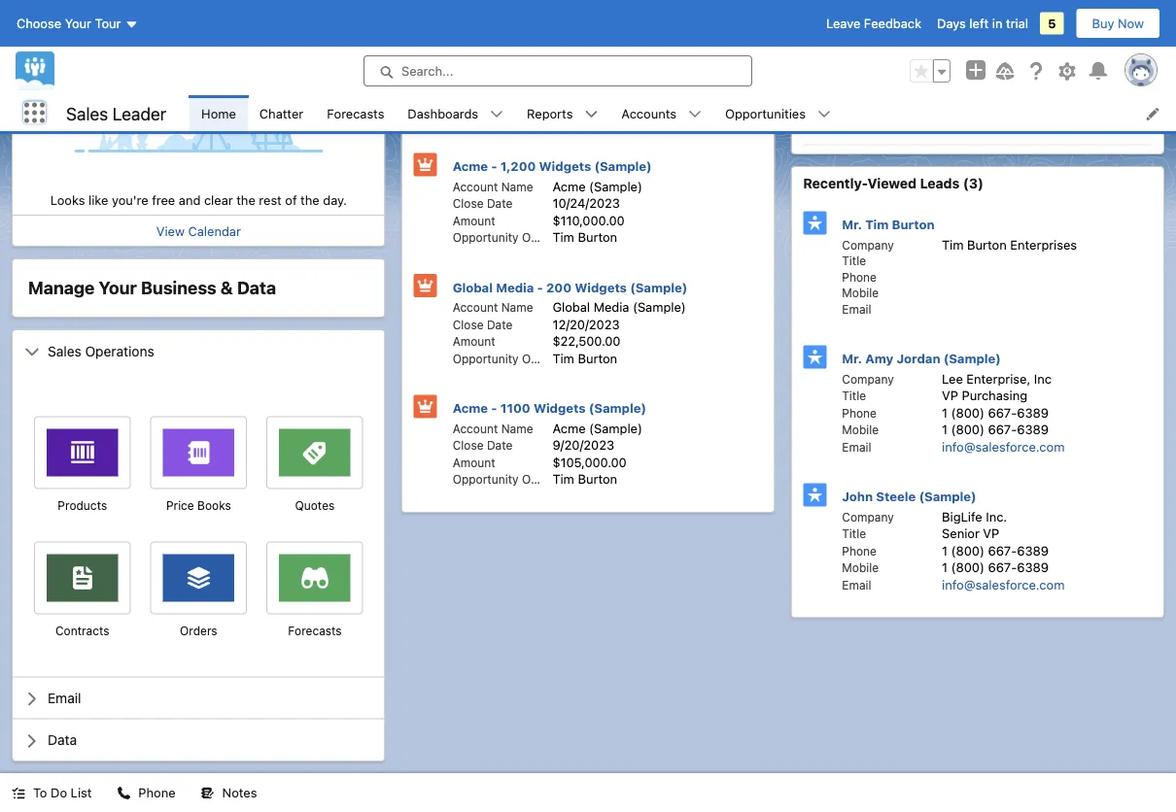 Task type: describe. For each thing, give the bounding box(es) containing it.
mobile for mr.
[[842, 423, 879, 437]]

quotes button
[[266, 497, 363, 515]]

john
[[842, 489, 873, 504]]

biglife
[[942, 509, 983, 524]]

name for 1,200
[[501, 180, 533, 193]]

now
[[1118, 16, 1144, 31]]

senior
[[942, 526, 980, 541]]

close date for global media - 200 widgets (sample)
[[453, 318, 513, 331]]

contracts
[[55, 624, 109, 638]]

account name for 1100
[[453, 422, 533, 436]]

lead source:
[[817, 116, 894, 130]]

to do list
[[33, 786, 92, 801]]

view calendar link
[[156, 224, 241, 238]]

to
[[33, 786, 47, 801]]

advertisement
[[913, 116, 999, 130]]

source:
[[849, 116, 894, 130]]

1,200
[[500, 159, 536, 174]]

tim burton enterprises
[[942, 237, 1077, 252]]

opportunity owner tim burton for $105,000.00
[[453, 472, 617, 487]]

(3) for recently-viewed opportunities (3)
[[627, 117, 647, 133]]

$22,500.00
[[553, 334, 621, 349]]

text default image inside notes button
[[201, 787, 214, 801]]

recently-viewed leads (3)
[[803, 175, 984, 192]]

date:
[[464, 57, 495, 72]]

standard quote image
[[296, 429, 334, 472]]

account name for 1,200
[[453, 180, 533, 193]]

global media (sample)
[[553, 300, 686, 314]]

2 the from the left
[[300, 192, 320, 207]]

9/20/2023 for acme (sample)
[[553, 438, 614, 453]]

burton left the enterprises
[[967, 237, 1007, 252]]

company for amy
[[842, 372, 894, 386]]

title for john
[[842, 527, 866, 541]]

burton down the recently-viewed leads (3)
[[892, 217, 935, 232]]

text default image inside phone button
[[117, 787, 131, 801]]

to do list button
[[0, 774, 103, 813]]

opportunities link
[[714, 95, 817, 131]]

view
[[156, 224, 185, 238]]

products
[[58, 499, 107, 513]]

sales for sales operations
[[48, 343, 81, 359]]

$110,000.00
[[553, 213, 625, 227]]

mr. for mr. amy jordan (sample)
[[842, 351, 862, 366]]

(3) for recently-viewed leads (3)
[[963, 175, 984, 192]]

chatter
[[259, 106, 303, 121]]

lee
[[942, 371, 963, 386]]

name for -
[[501, 301, 533, 314]]

tim for acme - 1,200 widgets (sample)
[[553, 230, 574, 244]]

view calendar
[[156, 224, 241, 238]]

business
[[141, 278, 216, 298]]

list
[[71, 786, 92, 801]]

amount:
[[427, 43, 477, 57]]

dashboards link
[[396, 95, 490, 131]]

phone button
[[105, 774, 187, 813]]

today's
[[24, 24, 77, 40]]

global for global media (sample)
[[553, 300, 590, 314]]

name for 1100
[[501, 422, 533, 436]]

acme (sample) for 9/20/2023
[[553, 421, 642, 436]]

1 vertical spatial widgets
[[575, 280, 627, 295]]

opportunities inside opportunities link
[[725, 106, 806, 121]]

opportunity for $105,000.00
[[453, 473, 519, 487]]

tim down leads
[[942, 237, 964, 252]]

vp purchasing
[[942, 388, 1028, 403]]

accounts
[[622, 106, 677, 121]]

widgets for 1,200
[[539, 159, 591, 174]]

steele
[[876, 489, 916, 504]]

media for (sample)
[[594, 300, 629, 314]]

text default image inside sales operations dropdown button
[[24, 344, 40, 360]]

forecasts button
[[266, 623, 363, 640]]

sales operations button
[[13, 331, 385, 372]]

10/24/2023
[[553, 196, 620, 210]]

days left in trial
[[937, 16, 1028, 31]]

0 vertical spatial info@salesforce.com link
[[913, 57, 1036, 72]]

free
[[152, 192, 175, 207]]

burton for acme - 1,200 widgets (sample)
[[578, 230, 617, 244]]

contracts button
[[34, 623, 131, 640]]

5
[[1048, 16, 1056, 31]]

buy now button
[[1076, 8, 1161, 39]]

accounts list item
[[610, 95, 714, 131]]

email inside dropdown button
[[48, 690, 81, 707]]

inc
[[1034, 371, 1052, 386]]

chatter link
[[248, 95, 315, 131]]

company for tim
[[842, 238, 894, 252]]

choose
[[17, 16, 61, 31]]

text default image inside email dropdown button
[[24, 692, 40, 707]]

price
[[166, 499, 194, 513]]

account for global media - 200 widgets (sample)
[[453, 301, 498, 314]]

feedback
[[864, 16, 922, 31]]

leave feedback link
[[826, 16, 922, 31]]

widgets for 1100
[[534, 401, 586, 416]]

mr. for mr. tim burton
[[842, 217, 862, 232]]

close date:
[[427, 57, 495, 72]]

tim for acme - 1100 widgets (sample)
[[553, 472, 574, 487]]

owner for $105,000.00
[[522, 473, 558, 487]]

john steele (sample)
[[842, 489, 977, 504]]

acme - 1,200 widgets (sample)
[[453, 159, 652, 174]]

price books button
[[150, 497, 247, 515]]

email up the john
[[842, 440, 872, 454]]

dashboards
[[408, 106, 478, 121]]

acme down acme - 1100 widgets (sample)
[[553, 421, 586, 436]]

text default image for data
[[24, 734, 40, 750]]

opportunity for $22,500.00
[[453, 352, 519, 366]]

looks like you're free and clear the rest of the day.
[[50, 192, 347, 207]]

text default image inside dashboards list item
[[490, 107, 504, 121]]

reports
[[527, 106, 573, 121]]

close date for acme - 1,200 widgets (sample)
[[453, 197, 513, 210]]

andy
[[817, 34, 856, 52]]

standard order image
[[180, 554, 218, 597]]

9/20/2023 for $105,000.00
[[524, 57, 586, 72]]

manage
[[28, 278, 95, 298]]

day.
[[323, 192, 347, 207]]

sales operations
[[48, 343, 154, 359]]

phone down the john
[[842, 544, 877, 558]]

forecasts link
[[315, 95, 396, 131]]

notes
[[222, 786, 257, 801]]

email button
[[13, 678, 385, 719]]

title inside title phone mobile email
[[842, 254, 866, 268]]

date for 1,200
[[487, 197, 513, 210]]

tour
[[95, 16, 121, 31]]

reports link
[[515, 95, 585, 131]]

email down the john
[[842, 578, 872, 592]]

your for choose
[[65, 16, 91, 31]]

standard pricebook2 image
[[180, 429, 218, 472]]

books
[[197, 499, 231, 513]]

$105,000.00 for amount
[[553, 455, 627, 470]]

title phone mobile email
[[842, 254, 879, 316]]

opportunity owner tim burton for $110,000.00
[[453, 230, 617, 244]]

mr. tim burton
[[842, 217, 935, 232]]

recently-viewed opportunities (3)
[[414, 117, 647, 133]]

date for 1100
[[487, 439, 513, 453]]

notes button
[[189, 774, 269, 813]]

data inside dropdown button
[[48, 733, 77, 749]]

global for global media - 200 widgets (sample)
[[453, 280, 493, 295]]

close for acme - 1,200 widgets (sample)
[[453, 197, 484, 210]]

info@salesforce.com for mr. amy jordan (sample)
[[942, 439, 1065, 454]]

account for acme - 1,200 widgets (sample)
[[453, 180, 498, 193]]

price books
[[166, 499, 231, 513]]

leads
[[920, 175, 960, 192]]



Task type: vqa. For each thing, say whether or not it's contained in the screenshot.
Contracts button on the bottom of the page
yes



Task type: locate. For each thing, give the bounding box(es) containing it.
1 vertical spatial media
[[594, 300, 629, 314]]

your inside dropdown button
[[65, 16, 91, 31]]

text default image inside data dropdown button
[[24, 734, 40, 750]]

phone down amy
[[842, 406, 877, 420]]

3 mobile from the top
[[842, 561, 879, 575]]

like
[[89, 192, 108, 207]]

1 account name from the top
[[453, 180, 533, 193]]

1 vertical spatial forecasts
[[288, 624, 342, 638]]

0 vertical spatial your
[[65, 16, 91, 31]]

opportunity down 1,200
[[453, 231, 519, 244]]

orders
[[180, 624, 217, 638]]

quotes
[[295, 499, 335, 513]]

standard forecasting3 image
[[296, 554, 334, 597]]

today's events
[[24, 24, 125, 40]]

burton for acme - 1100 widgets (sample)
[[578, 472, 617, 487]]

2 vertical spatial company
[[842, 510, 894, 524]]

text default image right reports
[[585, 107, 598, 121]]

recently- for recently-viewed opportunities (3)
[[414, 117, 478, 133]]

1 vertical spatial data
[[48, 733, 77, 749]]

1 vertical spatial text default image
[[24, 734, 40, 750]]

0 horizontal spatial the
[[236, 192, 255, 207]]

operations
[[85, 343, 154, 359]]

3 owner from the top
[[522, 473, 558, 487]]

account name down global media - 200 widgets (sample)
[[453, 301, 533, 314]]

data right &
[[237, 278, 276, 298]]

opportunities up acme - 1,200 widgets (sample)
[[531, 117, 624, 133]]

2 close date from the top
[[453, 318, 513, 331]]

1 horizontal spatial data
[[237, 278, 276, 298]]

enterprises
[[1010, 237, 1077, 252]]

close date for acme - 1100 widgets (sample)
[[453, 439, 513, 453]]

2 account from the top
[[453, 301, 498, 314]]

amount for acme - 1,200 widgets (sample)
[[453, 214, 495, 227]]

tim down $110,000.00
[[553, 230, 574, 244]]

close date
[[453, 197, 513, 210], [453, 318, 513, 331], [453, 439, 513, 453]]

account down global media - 200 widgets (sample)
[[453, 301, 498, 314]]

3 account name from the top
[[453, 422, 533, 436]]

account down acme - 1100 widgets (sample)
[[453, 422, 498, 436]]

text default image inside to do list button
[[12, 787, 25, 801]]

trial
[[1006, 16, 1028, 31]]

2 vertical spatial info@salesforce.com
[[942, 577, 1065, 592]]

1 vertical spatial recently-
[[803, 175, 868, 192]]

0 vertical spatial company
[[842, 238, 894, 252]]

0 vertical spatial close date
[[453, 197, 513, 210]]

title for mr.
[[842, 389, 866, 403]]

amy
[[865, 351, 894, 366]]

2 vertical spatial mobile
[[842, 561, 879, 575]]

opportunities left lead status:
[[725, 106, 806, 121]]

owner for $22,500.00
[[522, 352, 558, 366]]

mr. amy jordan (sample)
[[842, 351, 1001, 366]]

info@salesforce.com link down the purchasing
[[942, 439, 1065, 454]]

acme
[[453, 159, 488, 174], [553, 179, 586, 193], [453, 401, 488, 416], [553, 421, 586, 436]]

viewed for leads
[[868, 175, 917, 192]]

2 mr. from the top
[[842, 351, 862, 366]]

0 vertical spatial vp
[[942, 388, 959, 403]]

0 horizontal spatial data
[[48, 733, 77, 749]]

home
[[201, 106, 236, 121]]

0 vertical spatial recently-
[[414, 117, 478, 133]]

0 vertical spatial data
[[237, 278, 276, 298]]

group
[[910, 59, 951, 83]]

burton down $110,000.00
[[578, 230, 617, 244]]

2 vertical spatial date
[[487, 439, 513, 453]]

sales inside dropdown button
[[48, 343, 81, 359]]

data up to do list
[[48, 733, 77, 749]]

tim down acme - 1100 widgets (sample)
[[553, 472, 574, 487]]

recently-
[[414, 117, 478, 133], [803, 175, 868, 192]]

1 horizontal spatial (3)
[[963, 175, 984, 192]]

forecasts inside button
[[288, 624, 342, 638]]

2 lead from the top
[[817, 116, 845, 130]]

info@salesforce.com for john steele (sample)
[[942, 577, 1065, 592]]

title down mr. tim burton
[[842, 254, 866, 268]]

data button
[[13, 720, 385, 761]]

-
[[491, 159, 497, 174], [537, 280, 543, 295], [491, 401, 497, 416]]

2 vertical spatial info@salesforce.com link
[[942, 577, 1065, 592]]

2 vertical spatial close date
[[453, 439, 513, 453]]

info@salesforce.com
[[913, 57, 1036, 72], [942, 439, 1065, 454], [942, 577, 1065, 592]]

jordan
[[897, 351, 941, 366]]

close for acme - 1100 widgets (sample)
[[453, 439, 484, 453]]

3 name from the top
[[501, 422, 533, 436]]

account name for -
[[453, 301, 533, 314]]

lead left source:
[[817, 116, 845, 130]]

1 vertical spatial amount
[[453, 335, 495, 349]]

name down global media - 200 widgets (sample)
[[501, 301, 533, 314]]

1 horizontal spatial vp
[[983, 526, 1000, 541]]

acme (sample) for 10/24/2023
[[553, 179, 642, 193]]

orders button
[[150, 623, 247, 640]]

opportunity owner tim burton up acme - 1100 widgets (sample)
[[453, 351, 617, 366]]

the right of
[[300, 192, 320, 207]]

burton for global media - 200 widgets (sample)
[[578, 351, 617, 366]]

text default image inside accounts list item
[[688, 107, 702, 121]]

0 vertical spatial name
[[501, 180, 533, 193]]

text default image
[[490, 107, 504, 121], [24, 734, 40, 750], [12, 787, 25, 801]]

close date up 1100
[[453, 318, 513, 331]]

name down 1,200
[[501, 180, 533, 193]]

media left 200
[[496, 280, 534, 295]]

1 opportunity owner tim burton from the top
[[453, 230, 617, 244]]

1 opportunity from the top
[[453, 231, 519, 244]]

the
[[236, 192, 255, 207], [300, 192, 320, 207]]

0 vertical spatial global
[[453, 280, 493, 295]]

0 horizontal spatial your
[[65, 16, 91, 31]]

text default image up to
[[24, 734, 40, 750]]

1 date from the top
[[487, 197, 513, 210]]

status:
[[849, 101, 890, 116]]

global left 200
[[453, 280, 493, 295]]

the left rest
[[236, 192, 255, 207]]

choose your tour button
[[16, 8, 139, 39]]

owner down acme - 1100 widgets (sample)
[[522, 473, 558, 487]]

2 name from the top
[[501, 301, 533, 314]]

widgets right 1100
[[534, 401, 586, 416]]

events
[[80, 24, 125, 40]]

2 owner from the top
[[522, 352, 558, 366]]

opportunity
[[453, 231, 519, 244], [453, 352, 519, 366], [453, 473, 519, 487]]

leader
[[113, 103, 166, 124]]

account name down 1,200
[[453, 180, 533, 193]]

1 the from the left
[[236, 192, 255, 207]]

1 mr. from the top
[[842, 217, 862, 232]]

0 vertical spatial acme (sample)
[[553, 179, 642, 193]]

(3) right 'reports' list item
[[627, 117, 647, 133]]

1 horizontal spatial your
[[99, 278, 137, 298]]

0 vertical spatial date
[[487, 197, 513, 210]]

tim
[[865, 217, 889, 232], [553, 230, 574, 244], [942, 237, 964, 252], [553, 351, 574, 366], [553, 472, 574, 487]]

text default image inside opportunities list item
[[817, 107, 831, 121]]

do
[[51, 786, 67, 801]]

- left 1100
[[491, 401, 497, 416]]

leave
[[826, 16, 861, 31]]

search... button
[[364, 55, 752, 87]]

6389
[[988, 72, 1020, 87], [1017, 405, 1049, 420], [1017, 422, 1049, 437], [1017, 543, 1049, 558], [1017, 560, 1049, 575]]

1 horizontal spatial recently-
[[803, 175, 868, 192]]

1100
[[500, 401, 530, 416]]

0 vertical spatial account
[[453, 180, 498, 193]]

biglife inc.
[[942, 509, 1007, 524]]

2 amount from the top
[[453, 335, 495, 349]]

0 vertical spatial sales
[[66, 103, 108, 124]]

title down amy
[[842, 389, 866, 403]]

9/20/2023 down acme - 1100 widgets (sample)
[[553, 438, 614, 453]]

1 vertical spatial title
[[842, 389, 866, 403]]

standard contract image
[[63, 554, 101, 597]]

info@salesforce.com link down "left"
[[913, 57, 1036, 72]]

acme (sample) down acme - 1100 widgets (sample)
[[553, 421, 642, 436]]

0 horizontal spatial opportunities
[[531, 117, 624, 133]]

date down global media - 200 widgets (sample)
[[487, 318, 513, 331]]

recently- down the search...
[[414, 117, 478, 133]]

2 vertical spatial opportunity
[[453, 473, 519, 487]]

of
[[285, 192, 297, 207]]

2 vertical spatial amount
[[453, 456, 495, 470]]

info@salesforce.com down the senior vp
[[942, 577, 1065, 592]]

account for acme - 1100 widgets (sample)
[[453, 422, 498, 436]]

- for 1,200
[[491, 159, 497, 174]]

forecasts right chatter link
[[327, 106, 384, 121]]

lee enterprise, inc
[[942, 371, 1052, 386]]

1 owner from the top
[[522, 231, 558, 244]]

viewed for opportunities
[[478, 117, 527, 133]]

1 vertical spatial mobile
[[842, 423, 879, 437]]

company down mr. tim burton
[[842, 238, 894, 252]]

recently- down lead source:
[[803, 175, 868, 192]]

purchasing
[[962, 388, 1028, 403]]

global down global media - 200 widgets (sample)
[[553, 300, 590, 314]]

home link
[[190, 95, 248, 131]]

phone down data dropdown button on the left of the page
[[138, 786, 176, 801]]

0 vertical spatial 9/20/2023
[[524, 57, 586, 72]]

0 vertical spatial forecasts
[[327, 106, 384, 121]]

text default image down date:
[[490, 107, 504, 121]]

1 vertical spatial your
[[99, 278, 137, 298]]

sales left leader
[[66, 103, 108, 124]]

date
[[487, 197, 513, 210], [487, 318, 513, 331], [487, 439, 513, 453]]

2 opportunity from the top
[[453, 352, 519, 366]]

global
[[453, 280, 493, 295], [553, 300, 590, 314]]

2 title from the top
[[842, 389, 866, 403]]

3 amount from the top
[[453, 456, 495, 470]]

text default image left status:
[[817, 107, 831, 121]]

(800)
[[923, 72, 956, 87], [951, 405, 985, 420], [951, 422, 985, 437], [951, 543, 985, 558], [951, 560, 985, 575]]

amount for global media - 200 widgets (sample)
[[453, 335, 495, 349]]

0 vertical spatial title
[[842, 254, 866, 268]]

0 horizontal spatial global
[[453, 280, 493, 295]]

viewed
[[478, 117, 527, 133], [868, 175, 917, 192]]

$105,000.00
[[524, 43, 598, 57], [553, 455, 627, 470]]

forecasts
[[327, 106, 384, 121], [288, 624, 342, 638]]

mr.
[[842, 217, 862, 232], [842, 351, 862, 366]]

1 vertical spatial acme (sample)
[[553, 421, 642, 436]]

vp down the lee
[[942, 388, 959, 403]]

phone down mr. tim burton
[[842, 270, 877, 284]]

and
[[179, 192, 201, 207]]

accounts link
[[610, 95, 688, 131]]

2 vertical spatial text default image
[[12, 787, 25, 801]]

2 acme (sample) from the top
[[553, 421, 642, 436]]

1 vertical spatial opportunity
[[453, 352, 519, 366]]

opportunity owner tim burton down acme - 1100 widgets (sample)
[[453, 472, 617, 487]]

phone inside title phone mobile email
[[842, 270, 877, 284]]

amount for acme - 1100 widgets (sample)
[[453, 456, 495, 470]]

media for -
[[496, 280, 534, 295]]

calendar
[[188, 224, 241, 238]]

choose your tour
[[17, 16, 121, 31]]

(3)
[[627, 117, 647, 133], [963, 175, 984, 192]]

1 vertical spatial mr.
[[842, 351, 862, 366]]

0 horizontal spatial recently-
[[414, 117, 478, 133]]

days
[[937, 16, 966, 31]]

email:
[[817, 57, 852, 72]]

your
[[65, 16, 91, 31], [99, 278, 137, 298]]

- left 200
[[537, 280, 543, 295]]

standard product2 image
[[63, 429, 101, 472]]

1 vertical spatial owner
[[522, 352, 558, 366]]

200
[[546, 280, 572, 295]]

3 company from the top
[[842, 510, 894, 524]]

1 lead from the top
[[817, 101, 845, 116]]

forecasts down standard forecasting3 "icon"
[[288, 624, 342, 638]]

tim down the recently-viewed leads (3)
[[865, 217, 889, 232]]

3 account from the top
[[453, 422, 498, 436]]

close for global media - 200 widgets (sample)
[[453, 318, 484, 331]]

2 vertical spatial opportunity owner tim burton
[[453, 472, 617, 487]]

text default image left to
[[12, 787, 25, 801]]

opportunities list item
[[714, 95, 843, 131]]

1 vertical spatial global
[[553, 300, 590, 314]]

1 vertical spatial -
[[537, 280, 543, 295]]

1 vertical spatial close date
[[453, 318, 513, 331]]

(sample)
[[908, 34, 977, 52], [594, 159, 652, 174], [589, 179, 642, 193], [630, 280, 688, 295], [633, 300, 686, 314], [944, 351, 1001, 366], [589, 401, 646, 416], [589, 421, 642, 436], [919, 489, 977, 504]]

0 vertical spatial $105,000.00
[[524, 43, 598, 57]]

1 vertical spatial account
[[453, 301, 498, 314]]

1 vertical spatial date
[[487, 318, 513, 331]]

1 vertical spatial $105,000.00
[[553, 455, 627, 470]]

phone inside button
[[138, 786, 176, 801]]

lead for lead status:
[[817, 101, 845, 116]]

date down 1,200
[[487, 197, 513, 210]]

1 vertical spatial sales
[[48, 343, 81, 359]]

date for -
[[487, 318, 513, 331]]

0 horizontal spatial (3)
[[627, 117, 647, 133]]

2 opportunity owner tim burton from the top
[[453, 351, 617, 366]]

viewed up 1,200
[[478, 117, 527, 133]]

1 horizontal spatial media
[[594, 300, 629, 314]]

1 close date from the top
[[453, 197, 513, 210]]

acme (sample) up 10/24/2023
[[553, 179, 642, 193]]

1 name from the top
[[501, 180, 533, 193]]

looks
[[50, 192, 85, 207]]

3 title from the top
[[842, 527, 866, 541]]

info@salesforce.com link down the senior vp
[[942, 577, 1065, 592]]

info@salesforce.com down "left"
[[913, 57, 1036, 72]]

sales for sales leader
[[66, 103, 108, 124]]

0 vertical spatial (3)
[[627, 117, 647, 133]]

1 title from the top
[[842, 254, 866, 268]]

lead for lead source:
[[817, 116, 845, 130]]

$105,000.00 up 'reports' list item
[[524, 43, 598, 57]]

in
[[992, 16, 1003, 31]]

0 vertical spatial mobile
[[842, 286, 879, 300]]

2 vertical spatial account
[[453, 422, 498, 436]]

leave feedback
[[826, 16, 922, 31]]

opportunity owner tim burton for $22,500.00
[[453, 351, 617, 366]]

info@salesforce.com down the purchasing
[[942, 439, 1065, 454]]

1 horizontal spatial the
[[300, 192, 320, 207]]

burton down acme - 1100 widgets (sample)
[[578, 472, 617, 487]]

1 company from the top
[[842, 238, 894, 252]]

0 vertical spatial text default image
[[490, 107, 504, 121]]

1 vertical spatial info@salesforce.com link
[[942, 439, 1065, 454]]

12/20/2023
[[553, 317, 620, 331]]

list containing home
[[190, 95, 1176, 131]]

0 vertical spatial widgets
[[539, 159, 591, 174]]

9/20/2023 up reports link
[[524, 57, 586, 72]]

mobile for john
[[842, 561, 879, 575]]

data
[[237, 278, 276, 298], [48, 733, 77, 749]]

rest
[[259, 192, 282, 207]]

0 vertical spatial owner
[[522, 231, 558, 244]]

date down 1100
[[487, 439, 513, 453]]

1 mobile from the top
[[842, 286, 879, 300]]

0 vertical spatial opportunity owner tim burton
[[453, 230, 617, 244]]

company down the john
[[842, 510, 894, 524]]

1 vertical spatial vp
[[983, 526, 1000, 541]]

$105,000.00 down acme - 1100 widgets (sample)
[[553, 455, 627, 470]]

3 close date from the top
[[453, 439, 513, 453]]

text default image left the sales operations
[[24, 344, 40, 360]]

0 vertical spatial amount
[[453, 214, 495, 227]]

text default image inside 'reports' list item
[[585, 107, 598, 121]]

widgets up 10/24/2023
[[539, 159, 591, 174]]

acme left 1,200
[[453, 159, 488, 174]]

tim for global media - 200 widgets (sample)
[[553, 351, 574, 366]]

acme left 1100
[[453, 401, 488, 416]]

reports list item
[[515, 95, 610, 131]]

owner down $110,000.00
[[522, 231, 558, 244]]

text default image for to do list
[[12, 787, 25, 801]]

2 vertical spatial -
[[491, 401, 497, 416]]

2 account name from the top
[[453, 301, 533, 314]]

0 horizontal spatial media
[[496, 280, 534, 295]]

email down the contracts
[[48, 690, 81, 707]]

0 vertical spatial viewed
[[478, 117, 527, 133]]

1 vertical spatial company
[[842, 372, 894, 386]]

0 vertical spatial info@salesforce.com
[[913, 57, 1036, 72]]

close date down 1100
[[453, 439, 513, 453]]

andy smith (sample)
[[817, 34, 977, 52]]

vp
[[942, 388, 959, 403], [983, 526, 1000, 541]]

tim down the $22,500.00
[[553, 351, 574, 366]]

opportunity up 1100
[[453, 352, 519, 366]]

owner for $110,000.00
[[522, 231, 558, 244]]

2 date from the top
[[487, 318, 513, 331]]

1 amount from the top
[[453, 214, 495, 227]]

2 vertical spatial owner
[[522, 473, 558, 487]]

0 horizontal spatial viewed
[[478, 117, 527, 133]]

2 vertical spatial widgets
[[534, 401, 586, 416]]

1 account from the top
[[453, 180, 498, 193]]

opportunity down 1100
[[453, 473, 519, 487]]

list
[[190, 95, 1176, 131]]

text default image left "notes"
[[201, 787, 214, 801]]

1 vertical spatial info@salesforce.com
[[942, 439, 1065, 454]]

0 vertical spatial media
[[496, 280, 534, 295]]

0 horizontal spatial vp
[[942, 388, 959, 403]]

2 company from the top
[[842, 372, 894, 386]]

0 vertical spatial opportunity
[[453, 231, 519, 244]]

2 mobile from the top
[[842, 423, 879, 437]]

- for 1100
[[491, 401, 497, 416]]

1 horizontal spatial global
[[553, 300, 590, 314]]

info@salesforce.com link for john steele (sample)
[[942, 577, 1065, 592]]

smith
[[860, 34, 904, 52]]

title down the john
[[842, 527, 866, 541]]

left
[[970, 16, 989, 31]]

opportunity for $110,000.00
[[453, 231, 519, 244]]

0 vertical spatial account name
[[453, 180, 533, 193]]

buy
[[1092, 16, 1115, 31]]

account name down 1100
[[453, 422, 533, 436]]

sales left operations
[[48, 343, 81, 359]]

0 vertical spatial mr.
[[842, 217, 862, 232]]

company for steele
[[842, 510, 894, 524]]

1 horizontal spatial opportunities
[[725, 106, 806, 121]]

(3) right leads
[[963, 175, 984, 192]]

1 vertical spatial viewed
[[868, 175, 917, 192]]

lead left status:
[[817, 101, 845, 116]]

1 vertical spatial name
[[501, 301, 533, 314]]

1 vertical spatial (3)
[[963, 175, 984, 192]]

mobile up amy
[[842, 286, 879, 300]]

mr. left amy
[[842, 351, 862, 366]]

manage your business & data
[[28, 278, 276, 298]]

enterprise,
[[967, 371, 1031, 386]]

close date down 1,200
[[453, 197, 513, 210]]

1 vertical spatial opportunity owner tim burton
[[453, 351, 617, 366]]

email inside title phone mobile email
[[842, 302, 872, 316]]

viewed up mr. tim burton
[[868, 175, 917, 192]]

senior vp
[[942, 526, 1000, 541]]

widgets up global media (sample)
[[575, 280, 627, 295]]

media up 12/20/2023
[[594, 300, 629, 314]]

text default image
[[585, 107, 598, 121], [688, 107, 702, 121], [817, 107, 831, 121], [24, 344, 40, 360], [24, 692, 40, 707], [117, 787, 131, 801], [201, 787, 214, 801]]

text default image right 'accounts'
[[688, 107, 702, 121]]

2 vertical spatial name
[[501, 422, 533, 436]]

opportunity owner tim burton up 200
[[453, 230, 617, 244]]

$105,000.00 for amount:
[[524, 43, 598, 57]]

2 vertical spatial title
[[842, 527, 866, 541]]

text default image right list
[[117, 787, 131, 801]]

company
[[842, 238, 894, 252], [842, 372, 894, 386], [842, 510, 894, 524]]

0 vertical spatial -
[[491, 159, 497, 174]]

1 vertical spatial account name
[[453, 301, 533, 314]]

1 vertical spatial 9/20/2023
[[553, 438, 614, 453]]

clear
[[204, 192, 233, 207]]

dashboards list item
[[396, 95, 515, 131]]

3 opportunity from the top
[[453, 473, 519, 487]]

1 horizontal spatial viewed
[[868, 175, 917, 192]]

1 acme (sample) from the top
[[553, 179, 642, 193]]

email up amy
[[842, 302, 872, 316]]

recently- for recently-viewed leads (3)
[[803, 175, 868, 192]]

your for manage
[[99, 278, 137, 298]]

mr. down the recently-viewed leads (3)
[[842, 217, 862, 232]]

info@salesforce.com link for mr. amy jordan (sample)
[[942, 439, 1065, 454]]

lead status:
[[817, 101, 890, 116]]

3 date from the top
[[487, 439, 513, 453]]

name down 1100
[[501, 422, 533, 436]]

2 vertical spatial account name
[[453, 422, 533, 436]]

acme up 10/24/2023
[[553, 179, 586, 193]]

3 opportunity owner tim burton from the top
[[453, 472, 617, 487]]

- left 1,200
[[491, 159, 497, 174]]

sales leader
[[66, 103, 166, 124]]



